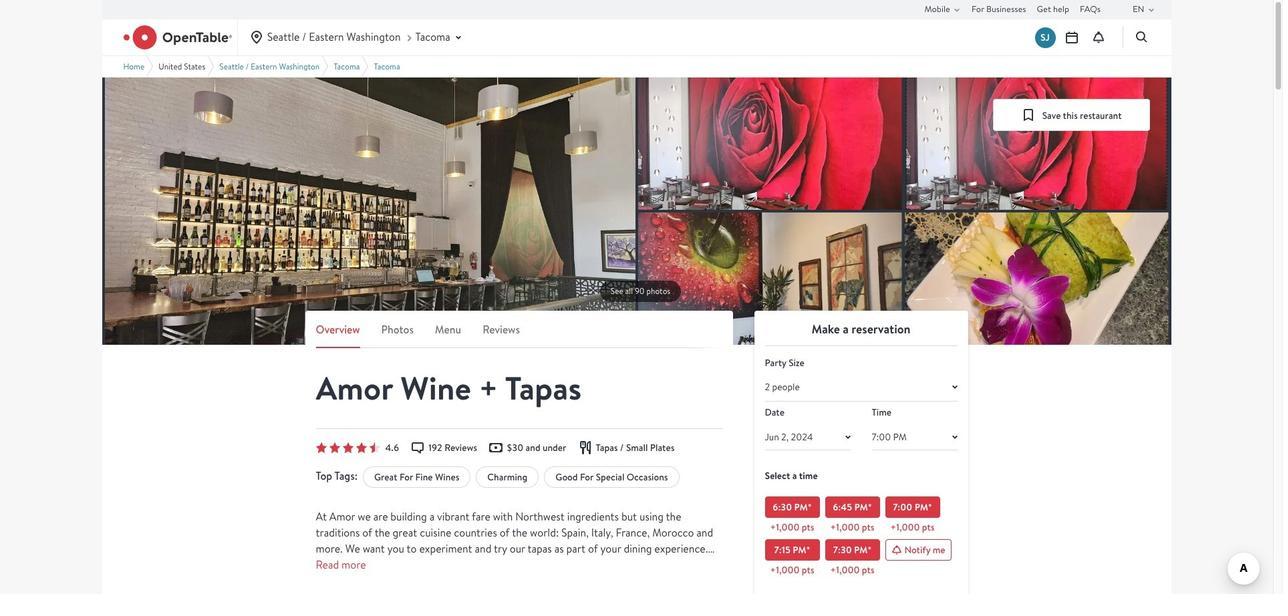 Task type: vqa. For each thing, say whether or not it's contained in the screenshot.
"tab list"
yes



Task type: locate. For each thing, give the bounding box(es) containing it.
4.6 stars image
[[316, 443, 380, 453]]

opentable logo image
[[123, 25, 232, 49]]

tab list
[[316, 322, 722, 348]]



